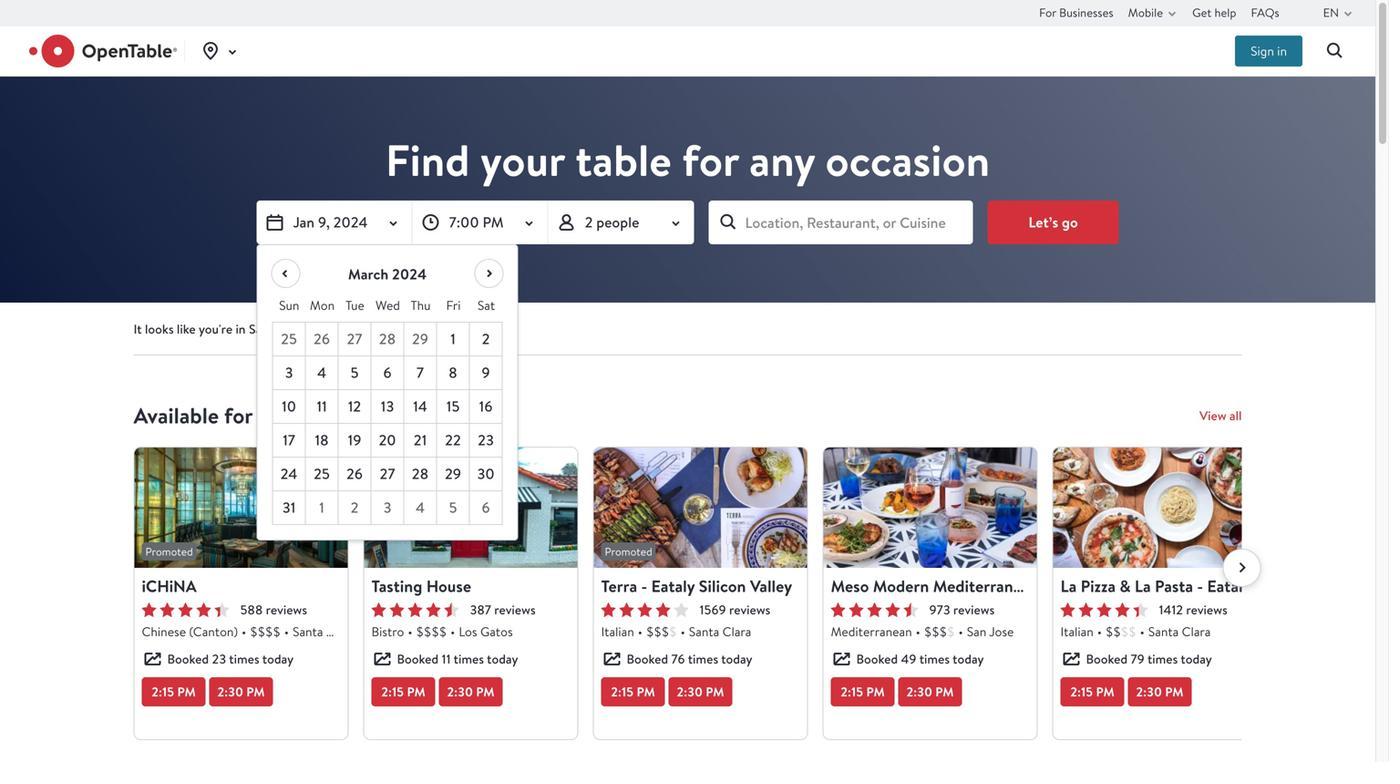 Task type: describe. For each thing, give the bounding box(es) containing it.
29 for the bottom the 29 'button'
[[445, 464, 461, 484]]

los gatos
[[459, 623, 513, 640]]

2:15 for tasting house
[[381, 683, 404, 701]]

4.3 stars image
[[142, 603, 229, 617]]

1 for the bottommost 1 button
[[319, 498, 324, 517]]

get help button
[[1192, 0, 1237, 26]]

booked 49 times today
[[856, 650, 984, 668]]

reviews for la
[[1186, 601, 1228, 619]]

20
[[379, 430, 396, 450]]

mon
[[310, 297, 335, 314]]

a photo of la pizza & la pasta - eataly silicon valley restaurant image
[[1053, 448, 1267, 568]]

0 horizontal spatial 25
[[281, 329, 297, 349]]

march
[[348, 264, 388, 284]]

faqs
[[1251, 5, 1280, 21]]

mobile
[[1128, 5, 1163, 21]]

0 vertical spatial 2 button
[[470, 323, 503, 356]]

los
[[459, 623, 477, 640]]

17 button
[[273, 424, 306, 458]]

2:30 pm for meso modern mediterranean
[[907, 683, 954, 701]]

10 button
[[273, 390, 306, 424]]

italian for la
[[1061, 623, 1094, 640]]

view all link
[[1200, 407, 1242, 425]]

1 vertical spatial 26
[[346, 464, 363, 484]]

22 button
[[437, 424, 470, 458]]

1 vertical spatial 25 button
[[306, 458, 339, 491]]

0 vertical spatial 26
[[314, 329, 330, 349]]

2:15 pm for tasting house
[[381, 683, 426, 701]]

for businesses
[[1039, 5, 1114, 21]]

jan 9, 2024 button
[[257, 201, 412, 244]]

2:30 pm for terra - eataly silicon valley
[[677, 683, 724, 701]]

santa for ichina
[[293, 623, 323, 640]]

times for meso modern mediterranean
[[920, 650, 950, 668]]

opentable logo image
[[29, 35, 177, 67]]

1569
[[700, 601, 726, 619]]

11 inside 11 button
[[317, 397, 327, 416]]

Please input a Location, Restaurant or Cuisine field
[[709, 201, 973, 244]]

looks
[[145, 320, 174, 338]]

1 la from the left
[[1061, 575, 1077, 598]]

1 vertical spatial 28 button
[[404, 458, 437, 491]]

sign
[[1251, 42, 1274, 59]]

terra
[[601, 575, 637, 598]]

1 for the top 1 button
[[450, 329, 456, 349]]

en
[[1323, 5, 1339, 21]]

0 horizontal spatial 28
[[379, 329, 396, 349]]

available
[[134, 401, 219, 431]]

let's go button
[[988, 201, 1119, 244]]

santa clara for ichina
[[293, 623, 355, 640]]

2:15 pm link for la pizza & la pasta - eataly silicon valley
[[1061, 677, 1124, 707]]

all
[[1230, 407, 1242, 424]]

get for get help
[[1192, 5, 1212, 21]]

10
[[282, 397, 296, 416]]

15
[[446, 397, 460, 416]]

19 button
[[339, 424, 371, 458]]

2:15 for ichina
[[152, 683, 174, 701]]

times for tasting house
[[454, 650, 484, 668]]

12 button
[[339, 390, 371, 424]]

2 vertical spatial 2
[[351, 498, 359, 517]]

15 button
[[437, 390, 470, 424]]

times for ichina
[[229, 650, 259, 668]]

0 vertical spatial 6 button
[[371, 356, 404, 390]]

2:15 for terra - eataly silicon valley
[[611, 683, 634, 701]]

san jose
[[967, 623, 1014, 640]]

973 reviews
[[929, 601, 995, 619]]

2:30 for terra - eataly silicon valley
[[677, 683, 703, 701]]

$$$ for mediterranean
[[924, 623, 947, 640]]

find your table for any occasion
[[386, 130, 990, 190]]

la pizza & la pasta - eataly silicon valley
[[1061, 575, 1348, 598]]

2:15 pm link for terra - eataly silicon valley
[[601, 677, 665, 707]]

tue
[[346, 297, 365, 314]]

wed
[[376, 297, 400, 314]]

30
[[477, 464, 495, 484]]

2:30 pm for la pizza & la pasta - eataly silicon valley
[[1136, 683, 1184, 701]]

meso modern mediterranean
[[831, 575, 1039, 598]]

0 vertical spatial 27 button
[[339, 323, 371, 356]]

7:00
[[449, 212, 479, 232]]

1 reviews from the left
[[266, 601, 307, 619]]

booked for terra - eataly silicon valley
[[627, 650, 668, 668]]

0 vertical spatial san
[[249, 320, 269, 338]]

49
[[901, 650, 917, 668]]

march 2024 grid
[[272, 289, 503, 525]]

1 horizontal spatial 4 button
[[404, 491, 437, 525]]

1 vertical spatial 2
[[482, 329, 490, 349]]

tasting house
[[371, 575, 471, 598]]

2:30 pm link for la pizza & la pasta - eataly silicon valley
[[1128, 677, 1192, 707]]

today for tasting
[[487, 650, 518, 668]]

0 vertical spatial 29 button
[[404, 323, 437, 356]]

search icon image
[[1325, 40, 1346, 62]]

1 - from the left
[[641, 575, 647, 598]]

4.5 stars image for tasting
[[371, 603, 459, 617]]

4.1 stars image
[[601, 603, 689, 617]]

1 vertical spatial 2024
[[392, 264, 427, 284]]

like
[[177, 320, 196, 338]]

get current location
[[406, 320, 519, 338]]

terra - eataly silicon valley
[[601, 575, 792, 598]]

modern
[[873, 575, 929, 598]]

gatos
[[480, 623, 513, 640]]

1569 reviews
[[700, 601, 771, 619]]

18
[[315, 430, 329, 450]]

2:30 pm link for terra - eataly silicon valley
[[669, 677, 732, 707]]

31
[[282, 498, 296, 517]]

it
[[134, 320, 142, 338]]

booked 23 times today
[[167, 650, 294, 668]]

for
[[1039, 5, 1057, 21]]

location
[[474, 320, 519, 338]]

1 vertical spatial 2 button
[[339, 491, 371, 525]]

0 vertical spatial 28 button
[[371, 323, 404, 356]]

clara for ichina
[[326, 623, 355, 640]]

$$$ $ for eataly
[[646, 623, 677, 640]]

pasta
[[1155, 575, 1193, 598]]

1 horizontal spatial mediterranean
[[933, 575, 1039, 598]]

3 for 3 "button" to the left
[[285, 363, 293, 382]]

go
[[1062, 212, 1078, 232]]

14
[[413, 397, 427, 416]]

today for terra
[[721, 650, 753, 668]]

1 vertical spatial 23
[[212, 650, 226, 668]]

get help
[[1192, 5, 1237, 21]]

thu
[[411, 297, 431, 314]]

0 vertical spatial 5
[[350, 363, 359, 382]]

jose.
[[271, 320, 299, 338]]

your
[[480, 130, 565, 190]]

2:15 for meso modern mediterranean
[[841, 683, 863, 701]]

1 vertical spatial for
[[224, 401, 253, 431]]

1 vertical spatial 25
[[314, 464, 330, 484]]

any
[[749, 130, 815, 190]]

booked for ichina
[[167, 650, 209, 668]]

1 vertical spatial mediterranean
[[831, 623, 912, 640]]

lunch
[[258, 401, 310, 431]]

21 button
[[404, 424, 437, 458]]

18 button
[[306, 424, 339, 458]]

2 - from the left
[[1197, 575, 1203, 598]]

help
[[1215, 5, 1237, 21]]

20 button
[[371, 424, 404, 458]]

9,
[[318, 212, 330, 232]]

table
[[575, 130, 672, 190]]

0 horizontal spatial 3 button
[[273, 356, 306, 390]]

view all
[[1200, 407, 1242, 424]]

2 la from the left
[[1135, 575, 1151, 598]]

30 button
[[470, 458, 503, 491]]

today for la
[[1181, 650, 1212, 668]]

79
[[1131, 650, 1145, 668]]

booked 76 times today
[[627, 650, 753, 668]]

1 silicon from the left
[[699, 575, 746, 598]]

jan 9, 2024
[[293, 212, 368, 232]]

booked for meso modern mediterranean
[[856, 650, 898, 668]]

(canton)
[[189, 623, 238, 640]]

2 $$ from the left
[[1121, 623, 1136, 640]]

clara for terra - eataly silicon valley
[[723, 623, 751, 640]]

387
[[470, 601, 491, 619]]

7 button
[[404, 356, 437, 390]]

6 for the top 6 'button'
[[383, 363, 392, 382]]

in inside button
[[1277, 42, 1287, 59]]

1 vertical spatial 5
[[449, 498, 457, 517]]

it looks like you're in san jose. not correct?
[[134, 320, 373, 338]]



Task type: vqa. For each thing, say whether or not it's contained in the screenshot.


Task type: locate. For each thing, give the bounding box(es) containing it.
sat
[[478, 297, 495, 314]]

2:30 pm down the booked 49 times today
[[907, 683, 954, 701]]

0 horizontal spatial 23
[[212, 650, 226, 668]]

today down "588 reviews"
[[262, 650, 294, 668]]

1 horizontal spatial 4
[[416, 498, 425, 517]]

$$$ $ down "973"
[[924, 623, 955, 640]]

1 valley from the left
[[750, 575, 792, 598]]

1 horizontal spatial 6
[[482, 498, 490, 517]]

times down los
[[454, 650, 484, 668]]

28 button down wednesday element
[[371, 323, 404, 356]]

&
[[1120, 575, 1131, 598]]

2:30 pm link for tasting house
[[439, 677, 503, 707]]

26 button down monday element
[[306, 323, 339, 356]]

2:15 for la pizza & la pasta - eataly silicon valley
[[1070, 683, 1093, 701]]

$$$$ for tasting house
[[416, 623, 447, 640]]

a photo of terra - eataly silicon valley restaurant image
[[594, 448, 807, 568]]

1 horizontal spatial $
[[947, 623, 955, 640]]

2:30 for meso modern mediterranean
[[907, 683, 933, 701]]

5 down 22 button
[[449, 498, 457, 517]]

1 2:15 pm link from the left
[[142, 677, 206, 707]]

1 horizontal spatial 28
[[412, 464, 429, 484]]

2 $$$ from the left
[[924, 623, 947, 640]]

2 2:15 pm link from the left
[[371, 677, 435, 707]]

5 2:30 from the left
[[1136, 683, 1162, 701]]

4.5 stars image for meso
[[831, 603, 918, 617]]

4 2:30 pm link from the left
[[898, 677, 962, 707]]

4 2:15 pm link from the left
[[831, 677, 895, 707]]

17
[[283, 430, 295, 450]]

6 button left 7
[[371, 356, 404, 390]]

4.2 stars image
[[1061, 603, 1148, 617]]

1 horizontal spatial 3
[[383, 498, 392, 517]]

26 button
[[306, 323, 339, 356], [339, 458, 371, 491]]

1 2:30 pm from the left
[[217, 683, 265, 701]]

0 horizontal spatial 1 button
[[306, 491, 339, 525]]

1 horizontal spatial santa clara
[[689, 623, 751, 640]]

8 button
[[437, 356, 470, 390]]

reviews for tasting
[[494, 601, 536, 619]]

today down gatos
[[487, 650, 518, 668]]

0 horizontal spatial silicon
[[699, 575, 746, 598]]

$$$$ for ichina
[[250, 623, 281, 640]]

6 for rightmost 6 'button'
[[482, 498, 490, 517]]

2 button right 31 button
[[339, 491, 371, 525]]

2 2:30 pm link from the left
[[439, 677, 503, 707]]

2 italian from the left
[[1061, 623, 1094, 640]]

santa clara for la pizza & la pasta - eataly silicon valley
[[1148, 623, 1211, 640]]

a photo of meso modern mediterranean restaurant image
[[824, 448, 1037, 568]]

italian for terra
[[601, 623, 634, 640]]

2 horizontal spatial santa
[[1148, 623, 1179, 640]]

26 down monday element
[[314, 329, 330, 349]]

you're
[[199, 320, 233, 338]]

in right 'sign'
[[1277, 42, 1287, 59]]

2:15 pm link down bistro
[[371, 677, 435, 707]]

2:30 down booked 79 times today
[[1136, 683, 1162, 701]]

2 2:30 pm from the left
[[447, 683, 495, 701]]

0 horizontal spatial 4.5 stars image
[[371, 603, 459, 617]]

2:15 down the booked 49 times today
[[841, 683, 863, 701]]

available for lunch now
[[134, 401, 355, 431]]

booked down "chinese (canton)"
[[167, 650, 209, 668]]

fri
[[446, 297, 461, 314]]

1 right 31 button
[[319, 498, 324, 517]]

0 vertical spatial 25 button
[[273, 323, 306, 356]]

0 vertical spatial 1
[[450, 329, 456, 349]]

san left jose
[[967, 623, 987, 640]]

3 2:15 pm from the left
[[611, 683, 655, 701]]

3 clara from the left
[[1182, 623, 1211, 640]]

2:30 pm link down the booked 49 times today
[[898, 677, 962, 707]]

1 vertical spatial 1 button
[[306, 491, 339, 525]]

0 horizontal spatial santa
[[293, 623, 323, 640]]

reviews down la pizza & la pasta - eataly silicon valley
[[1186, 601, 1228, 619]]

1 button
[[437, 323, 470, 356], [306, 491, 339, 525]]

2 button up 9
[[470, 323, 503, 356]]

mediterranean up 49
[[831, 623, 912, 640]]

0 horizontal spatial for
[[224, 401, 253, 431]]

31 button
[[273, 491, 306, 525]]

0 vertical spatial get
[[1192, 5, 1212, 21]]

for businesses button
[[1039, 0, 1114, 26]]

2:15 pm link down the booked 76 times today
[[601, 677, 665, 707]]

santa for terra - eataly silicon valley
[[689, 623, 719, 640]]

27 button
[[339, 323, 371, 356], [371, 458, 404, 491]]

reviews
[[266, 601, 307, 619], [494, 601, 536, 619], [729, 601, 771, 619], [953, 601, 995, 619], [1186, 601, 1228, 619]]

2:30 for tasting house
[[447, 683, 473, 701]]

2:15 pm for ichina
[[152, 683, 196, 701]]

not
[[302, 320, 323, 338]]

6 down '30' button on the bottom of the page
[[482, 498, 490, 517]]

27 for the top 27 button
[[347, 329, 362, 349]]

4 today from the left
[[953, 650, 984, 668]]

1 2:30 from the left
[[217, 683, 243, 701]]

12
[[348, 397, 361, 416]]

santa clara down 1569
[[689, 623, 751, 640]]

house
[[426, 575, 471, 598]]

2024 inside dropdown button
[[333, 212, 368, 232]]

2:15 pm down the booked 76 times today
[[611, 683, 655, 701]]

4 for the 4 button to the right
[[416, 498, 425, 517]]

2:30 for la pizza & la pasta - eataly silicon valley
[[1136, 683, 1162, 701]]

2 down saturday element
[[482, 329, 490, 349]]

la
[[1061, 575, 1077, 598], [1135, 575, 1151, 598]]

clara down '1569 reviews'
[[723, 623, 751, 640]]

4 2:15 pm from the left
[[841, 683, 885, 701]]

0 vertical spatial 26 button
[[306, 323, 339, 356]]

wednesday element
[[371, 289, 404, 322]]

$$$ for eataly
[[646, 623, 669, 640]]

$$$ $ down 4.1 stars image on the bottom of page
[[646, 623, 677, 640]]

5 button down 22 button
[[437, 491, 470, 525]]

2:30 pm link for meso modern mediterranean
[[898, 677, 962, 707]]

times right 76
[[688, 650, 718, 668]]

get down the thu
[[406, 320, 427, 338]]

1 vertical spatial 6 button
[[470, 491, 503, 525]]

$$ $$
[[1106, 623, 1136, 640]]

3 2:30 pm link from the left
[[669, 677, 732, 707]]

saturday element
[[470, 289, 503, 322]]

21
[[414, 430, 427, 450]]

meso
[[831, 575, 869, 598]]

get inside button
[[406, 320, 427, 338]]

23 button
[[470, 424, 503, 458]]

0 vertical spatial 23
[[478, 430, 494, 450]]

0 vertical spatial 2
[[585, 212, 593, 232]]

2:15 pm for terra - eataly silicon valley
[[611, 683, 655, 701]]

29 left current
[[412, 329, 429, 349]]

-
[[641, 575, 647, 598], [1197, 575, 1203, 598]]

$$$ down "973"
[[924, 623, 947, 640]]

la left pizza at the right
[[1061, 575, 1077, 598]]

6 button down 30
[[470, 491, 503, 525]]

times for la pizza & la pasta - eataly silicon valley
[[1148, 650, 1178, 668]]

1 horizontal spatial -
[[1197, 575, 1203, 598]]

0 vertical spatial in
[[1277, 42, 1287, 59]]

0 horizontal spatial $$$
[[646, 623, 669, 640]]

2:15 down booked 79 times today
[[1070, 683, 1093, 701]]

booked 79 times today
[[1086, 650, 1212, 668]]

1 horizontal spatial 3 button
[[371, 491, 404, 525]]

promoted for terra - eataly silicon valley
[[605, 544, 652, 559]]

0 vertical spatial 25
[[281, 329, 297, 349]]

0 vertical spatial 29
[[412, 329, 429, 349]]

2:15 pm link for tasting house
[[371, 677, 435, 707]]

- up 1412 reviews
[[1197, 575, 1203, 598]]

$$$ $ for mediterranean
[[924, 623, 955, 640]]

0 horizontal spatial $$$$
[[250, 623, 281, 640]]

0 vertical spatial 2024
[[333, 212, 368, 232]]

0 horizontal spatial 4
[[317, 363, 326, 382]]

now
[[315, 401, 355, 431]]

3 2:15 pm link from the left
[[601, 677, 665, 707]]

4 reviews from the left
[[953, 601, 995, 619]]

today down 1412 reviews
[[1181, 650, 1212, 668]]

booked
[[167, 650, 209, 668], [397, 650, 439, 668], [627, 650, 668, 668], [856, 650, 898, 668], [1086, 650, 1128, 668]]

1 2:15 pm from the left
[[152, 683, 196, 701]]

0 vertical spatial 6
[[383, 363, 392, 382]]

0 horizontal spatial 26
[[314, 329, 330, 349]]

today down san jose
[[953, 650, 984, 668]]

2:30 pm link down the booked 76 times today
[[669, 677, 732, 707]]

2:15 pm link down booked 79 times today
[[1061, 677, 1124, 707]]

$ for eataly
[[669, 623, 677, 640]]

4 2:30 from the left
[[907, 683, 933, 701]]

1412 reviews
[[1159, 601, 1228, 619]]

booked for la pizza & la pasta - eataly silicon valley
[[1086, 650, 1128, 668]]

1 2:30 pm link from the left
[[209, 677, 273, 707]]

29 button up 7
[[404, 323, 437, 356]]

2 booked from the left
[[397, 650, 439, 668]]

reviews for terra
[[729, 601, 771, 619]]

0 vertical spatial 3
[[285, 363, 293, 382]]

tasting
[[371, 575, 422, 598]]

5 button
[[339, 356, 371, 390], [437, 491, 470, 525]]

2:15 pm
[[152, 683, 196, 701], [381, 683, 426, 701], [611, 683, 655, 701], [841, 683, 885, 701], [1070, 683, 1115, 701]]

0 horizontal spatial santa clara
[[293, 623, 355, 640]]

1 2:15 from the left
[[152, 683, 174, 701]]

0 vertical spatial 4
[[317, 363, 326, 382]]

28 down wednesday element
[[379, 329, 396, 349]]

in
[[1277, 42, 1287, 59], [236, 320, 246, 338]]

588 reviews
[[240, 601, 307, 619]]

0 horizontal spatial 27
[[347, 329, 362, 349]]

promoted up terra
[[605, 544, 652, 559]]

1 horizontal spatial 1
[[450, 329, 456, 349]]

2:30 down booked 23 times today
[[217, 683, 243, 701]]

2:30 pm link
[[209, 677, 273, 707], [439, 677, 503, 707], [669, 677, 732, 707], [898, 677, 962, 707], [1128, 677, 1192, 707]]

2 times from the left
[[454, 650, 484, 668]]

1 vertical spatial 11
[[442, 650, 451, 668]]

2:15 pm down bistro
[[381, 683, 426, 701]]

$$$$ down "588 reviews"
[[250, 623, 281, 640]]

2 santa clara from the left
[[689, 623, 751, 640]]

jan
[[293, 212, 315, 232]]

7
[[417, 363, 424, 382]]

0 horizontal spatial clara
[[326, 623, 355, 640]]

let's
[[1029, 212, 1058, 232]]

correct?
[[327, 320, 373, 338]]

5 booked from the left
[[1086, 650, 1128, 668]]

5 2:15 pm link from the left
[[1061, 677, 1124, 707]]

sunday element
[[273, 289, 306, 322]]

1 horizontal spatial 2
[[482, 329, 490, 349]]

19
[[348, 430, 361, 450]]

3 santa clara from the left
[[1148, 623, 1211, 640]]

sun
[[279, 297, 299, 314]]

5 2:30 pm from the left
[[1136, 683, 1184, 701]]

27 down 20 button
[[380, 464, 395, 484]]

23 inside button
[[478, 430, 494, 450]]

5 button up '12'
[[339, 356, 371, 390]]

$$$$
[[250, 623, 281, 640], [416, 623, 447, 640]]

2 left the "people"
[[585, 212, 593, 232]]

2:15 pm link for meso modern mediterranean
[[831, 677, 895, 707]]

5 today from the left
[[1181, 650, 1212, 668]]

2 clara from the left
[[723, 623, 751, 640]]

today down '1569 reviews'
[[721, 650, 753, 668]]

clara for la pizza & la pasta - eataly silicon valley
[[1182, 623, 1211, 640]]

4 booked from the left
[[856, 650, 898, 668]]

2 $$$ $ from the left
[[924, 623, 955, 640]]

1 vertical spatial in
[[236, 320, 246, 338]]

0 horizontal spatial 2
[[351, 498, 359, 517]]

23 right 22 button
[[478, 430, 494, 450]]

get
[[1192, 5, 1212, 21], [406, 320, 427, 338]]

tuesday element
[[339, 289, 371, 322]]

$ for mediterranean
[[947, 623, 955, 640]]

1 clara from the left
[[326, 623, 355, 640]]

get for get current location
[[406, 320, 427, 338]]

santa clara
[[293, 623, 355, 640], [689, 623, 751, 640], [1148, 623, 1211, 640]]

1 horizontal spatial $$$ $
[[924, 623, 955, 640]]

monday element
[[306, 289, 339, 322]]

588
[[240, 601, 263, 619]]

2 horizontal spatial 2
[[585, 212, 593, 232]]

today for meso
[[953, 650, 984, 668]]

0 vertical spatial 27
[[347, 329, 362, 349]]

4 up 11 button
[[317, 363, 326, 382]]

booked left 79
[[1086, 650, 1128, 668]]

3 down 20 button
[[383, 498, 392, 517]]

0 horizontal spatial get
[[406, 320, 427, 338]]

6 left 7
[[383, 363, 392, 382]]

2024
[[333, 212, 368, 232], [392, 264, 427, 284]]

$$$ down 4.1 stars image on the bottom of page
[[646, 623, 669, 640]]

2 horizontal spatial santa clara
[[1148, 623, 1211, 640]]

4 2:30 pm from the left
[[907, 683, 954, 701]]

26 button down 19
[[339, 458, 371, 491]]

2 2:30 from the left
[[447, 683, 473, 701]]

1 horizontal spatial 6 button
[[470, 491, 503, 525]]

9 button
[[470, 356, 503, 390]]

1 santa clara from the left
[[293, 623, 355, 640]]

1412
[[1159, 601, 1183, 619]]

23 down (canton)
[[212, 650, 226, 668]]

2 $ from the left
[[947, 623, 955, 640]]

3 for 3 "button" to the right
[[383, 498, 392, 517]]

2:30 for ichina
[[217, 683, 243, 701]]

1 horizontal spatial clara
[[723, 623, 751, 640]]

14 button
[[404, 390, 437, 424]]

1 vertical spatial 4 button
[[404, 491, 437, 525]]

times down (canton)
[[229, 650, 259, 668]]

5 2:15 from the left
[[1070, 683, 1093, 701]]

2
[[585, 212, 593, 232], [482, 329, 490, 349], [351, 498, 359, 517]]

2 today from the left
[[487, 650, 518, 668]]

2:15 pm for meso modern mediterranean
[[841, 683, 885, 701]]

4.5 stars image down the meso
[[831, 603, 918, 617]]

2 promoted from the left
[[605, 544, 652, 559]]

1 santa from the left
[[293, 623, 323, 640]]

28 button down 21
[[404, 458, 437, 491]]

0 horizontal spatial la
[[1061, 575, 1077, 598]]

None field
[[709, 201, 973, 244]]

2:30 pm link for ichina
[[209, 677, 273, 707]]

2:15 pm down the booked 49 times today
[[841, 683, 885, 701]]

1 promoted from the left
[[145, 544, 193, 559]]

1 times from the left
[[229, 650, 259, 668]]

chinese
[[142, 623, 186, 640]]

4 for topmost the 4 button
[[317, 363, 326, 382]]

1 horizontal spatial italian
[[1061, 623, 1094, 640]]

0 horizontal spatial $
[[669, 623, 677, 640]]

march 2024
[[348, 264, 427, 284]]

booked for tasting house
[[397, 650, 439, 668]]

2:30 pm for tasting house
[[447, 683, 495, 701]]

promoted for ichina
[[145, 544, 193, 559]]

3 times from the left
[[688, 650, 718, 668]]

santa down 1569
[[689, 623, 719, 640]]

0 horizontal spatial 11
[[317, 397, 327, 416]]

1 horizontal spatial valley
[[1306, 575, 1348, 598]]

for left lunch
[[224, 401, 253, 431]]

2 reviews from the left
[[494, 601, 536, 619]]

view
[[1200, 407, 1227, 424]]

let's go
[[1029, 212, 1078, 232]]

5 2:30 pm link from the left
[[1128, 677, 1192, 707]]

times
[[229, 650, 259, 668], [454, 650, 484, 668], [688, 650, 718, 668], [920, 650, 950, 668], [1148, 650, 1178, 668]]

1 horizontal spatial santa
[[689, 623, 719, 640]]

booked 11 times today
[[397, 650, 518, 668]]

1 horizontal spatial silicon
[[1255, 575, 1302, 598]]

santa clara for terra - eataly silicon valley
[[689, 623, 751, 640]]

3 2:30 from the left
[[677, 683, 703, 701]]

5
[[350, 363, 359, 382], [449, 498, 457, 517]]

italian
[[601, 623, 634, 640], [1061, 623, 1094, 640]]

2:30 pm
[[217, 683, 265, 701], [447, 683, 495, 701], [677, 683, 724, 701], [907, 683, 954, 701], [1136, 683, 1184, 701]]

13
[[381, 397, 394, 416]]

1 eataly from the left
[[651, 575, 695, 598]]

29 for the topmost the 29 'button'
[[412, 329, 429, 349]]

bistro
[[371, 623, 404, 640]]

16
[[479, 397, 493, 416]]

2:15 pm link
[[142, 677, 206, 707], [371, 677, 435, 707], [601, 677, 665, 707], [831, 677, 895, 707], [1061, 677, 1124, 707]]

santa for la pizza & la pasta - eataly silicon valley
[[1148, 623, 1179, 640]]

1 horizontal spatial get
[[1192, 5, 1212, 21]]

3 2:30 pm from the left
[[677, 683, 724, 701]]

pizza
[[1081, 575, 1116, 598]]

2:30 pm for ichina
[[217, 683, 265, 701]]

1 vertical spatial 5 button
[[437, 491, 470, 525]]

4 button
[[306, 356, 339, 390], [404, 491, 437, 525]]

- up 4.1 stars image on the bottom of page
[[641, 575, 647, 598]]

faqs button
[[1251, 0, 1280, 26]]

3
[[285, 363, 293, 382], [383, 498, 392, 517]]

3 button
[[273, 356, 306, 390], [371, 491, 404, 525]]

1 vertical spatial 29 button
[[437, 458, 470, 491]]

1 horizontal spatial 2 button
[[470, 323, 503, 356]]

1 $ from the left
[[669, 623, 677, 640]]

0 vertical spatial 4 button
[[306, 356, 339, 390]]

1 $$ from the left
[[1106, 623, 1121, 640]]

2 2:15 from the left
[[381, 683, 404, 701]]

1 horizontal spatial 29
[[445, 464, 461, 484]]

0 vertical spatial 1 button
[[437, 323, 470, 356]]

2:30 pm down the booked 76 times today
[[677, 683, 724, 701]]

1 vertical spatial 28
[[412, 464, 429, 484]]

0 vertical spatial 5 button
[[339, 356, 371, 390]]

times for terra - eataly silicon valley
[[688, 650, 718, 668]]

5 2:15 pm from the left
[[1070, 683, 1115, 701]]

1 today from the left
[[262, 650, 294, 668]]

5 times from the left
[[1148, 650, 1178, 668]]

friday element
[[437, 289, 470, 322]]

4 times from the left
[[920, 650, 950, 668]]

22
[[445, 430, 461, 450]]

for left any
[[682, 130, 739, 190]]

2:30 pm link down booked 23 times today
[[209, 677, 273, 707]]

in right you're
[[236, 320, 246, 338]]

reviews right 1569
[[729, 601, 771, 619]]

27 for the bottom 27 button
[[380, 464, 395, 484]]

$$ up 79
[[1121, 623, 1136, 640]]

1 horizontal spatial san
[[967, 623, 987, 640]]

1 vertical spatial 3 button
[[371, 491, 404, 525]]

2 santa from the left
[[689, 623, 719, 640]]

2 $$$$ from the left
[[416, 623, 447, 640]]

1 horizontal spatial for
[[682, 130, 739, 190]]

3 up '10'
[[285, 363, 293, 382]]

1 vertical spatial get
[[406, 320, 427, 338]]

1 down friday element
[[450, 329, 456, 349]]

1 horizontal spatial promoted
[[605, 544, 652, 559]]

1 horizontal spatial la
[[1135, 575, 1151, 598]]

a photo of ichina restaurant image
[[134, 448, 348, 568]]

76
[[671, 650, 685, 668]]

2:15 pm link for ichina
[[142, 677, 206, 707]]

6
[[383, 363, 392, 382], [482, 498, 490, 517]]

2:15 down the booked 76 times today
[[611, 683, 634, 701]]

16 button
[[470, 390, 503, 424]]

0 horizontal spatial 6
[[383, 363, 392, 382]]

0 horizontal spatial 1
[[319, 498, 324, 517]]

1 vertical spatial 26 button
[[339, 458, 371, 491]]

2 valley from the left
[[1306, 575, 1348, 598]]

0 horizontal spatial 2 button
[[339, 491, 371, 525]]

27 button down 20
[[371, 458, 404, 491]]

2:30 pm link down booked 11 times today
[[439, 677, 503, 707]]

clara down 1412 reviews
[[1182, 623, 1211, 640]]

1 vertical spatial 27 button
[[371, 458, 404, 491]]

clara
[[326, 623, 355, 640], [723, 623, 751, 640], [1182, 623, 1211, 640]]

2 silicon from the left
[[1255, 575, 1302, 598]]

reviews up san jose
[[953, 601, 995, 619]]

2:30 pm down booked 11 times today
[[447, 683, 495, 701]]

0 horizontal spatial 5 button
[[339, 356, 371, 390]]

san left jose.
[[249, 320, 269, 338]]

27 down the tuesday 'element'
[[347, 329, 362, 349]]

5 reviews from the left
[[1186, 601, 1228, 619]]

occasion
[[826, 130, 990, 190]]

2 eataly from the left
[[1207, 575, 1251, 598]]

3 2:15 from the left
[[611, 683, 634, 701]]

eataly
[[651, 575, 695, 598], [1207, 575, 1251, 598]]

0 horizontal spatial -
[[641, 575, 647, 598]]

3 reviews from the left
[[729, 601, 771, 619]]

1 4.5 stars image from the left
[[371, 603, 459, 617]]

chinese (canton)
[[142, 623, 238, 640]]

1 horizontal spatial 11
[[442, 650, 451, 668]]

2 4.5 stars image from the left
[[831, 603, 918, 617]]

4 2:15 from the left
[[841, 683, 863, 701]]

13 button
[[371, 390, 404, 424]]

0 vertical spatial 11
[[317, 397, 327, 416]]

eataly up 4.1 stars image on the bottom of page
[[651, 575, 695, 598]]

0 horizontal spatial $$$ $
[[646, 623, 677, 640]]

2:15 pm link down the booked 49 times today
[[831, 677, 895, 707]]

1 booked from the left
[[167, 650, 209, 668]]

1 button up 8
[[437, 323, 470, 356]]

$$$ $
[[646, 623, 677, 640], [924, 623, 955, 640]]

3 santa from the left
[[1148, 623, 1179, 640]]

a photo of tasting house restaurant image
[[364, 448, 578, 568]]

29 button left 30
[[437, 458, 470, 491]]

1 $$$ from the left
[[646, 623, 669, 640]]

3 button up '10'
[[273, 356, 306, 390]]

people
[[596, 212, 639, 232]]

1 horizontal spatial 4.5 stars image
[[831, 603, 918, 617]]

$$$$ left los
[[416, 623, 447, 640]]

eataly up 1412 reviews
[[1207, 575, 1251, 598]]

26 down 19 button
[[346, 464, 363, 484]]

2 2:15 pm from the left
[[381, 683, 426, 701]]

7:00 pm
[[449, 212, 504, 232]]

2 button
[[470, 323, 503, 356], [339, 491, 371, 525]]

2:15 pm for la pizza & la pasta - eataly silicon valley
[[1070, 683, 1115, 701]]

3 today from the left
[[721, 650, 753, 668]]

1 $$$ $ from the left
[[646, 623, 677, 640]]

booked down bistro
[[397, 650, 439, 668]]

thursday element
[[404, 289, 437, 322]]

reviews for meso
[[953, 601, 995, 619]]

today
[[262, 650, 294, 668], [487, 650, 518, 668], [721, 650, 753, 668], [953, 650, 984, 668], [1181, 650, 1212, 668]]

santa
[[293, 623, 323, 640], [689, 623, 719, 640], [1148, 623, 1179, 640]]

booked left 76
[[627, 650, 668, 668]]

2024 up the thu
[[392, 264, 427, 284]]

0 horizontal spatial eataly
[[651, 575, 695, 598]]

get inside button
[[1192, 5, 1212, 21]]

3 booked from the left
[[627, 650, 668, 668]]

2:30 down booked 11 times today
[[447, 683, 473, 701]]

santa down "588 reviews"
[[293, 623, 323, 640]]

1 $$$$ from the left
[[250, 623, 281, 640]]

jose
[[989, 623, 1014, 640]]

24 button
[[273, 458, 306, 491]]

26
[[314, 329, 330, 349], [346, 464, 363, 484]]

italian down 4.2 stars image
[[1061, 623, 1094, 640]]

1 italian from the left
[[601, 623, 634, 640]]

27 button down the tuesday 'element'
[[339, 323, 371, 356]]

2 people
[[585, 212, 639, 232]]

2:15 pm down chinese
[[152, 683, 196, 701]]

4.5 stars image
[[371, 603, 459, 617], [831, 603, 918, 617]]

0 horizontal spatial mediterranean
[[831, 623, 912, 640]]

25 button right 24
[[306, 458, 339, 491]]



